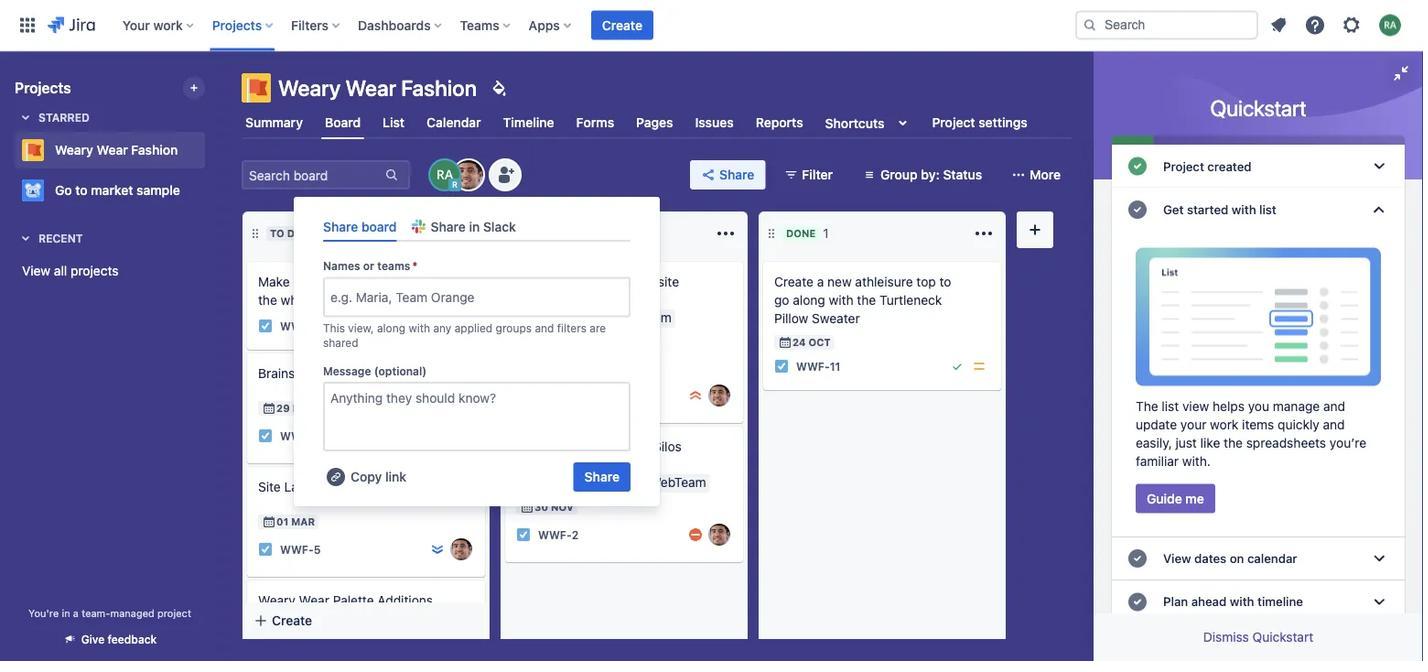 Task type: describe. For each thing, give the bounding box(es) containing it.
nov for 30 nov
[[551, 501, 574, 513]]

remove from starred image
[[200, 179, 222, 201]]

are
[[590, 322, 606, 335]]

shortcuts
[[826, 115, 885, 130]]

0 vertical spatial weary wear fashion
[[278, 75, 477, 101]]

by:
[[921, 167, 940, 182]]

list inside dropdown button
[[1260, 202, 1277, 217]]

design the weary wear site
[[516, 274, 679, 289]]

list
[[383, 115, 405, 130]]

easily,
[[1136, 435, 1173, 450]]

Search field
[[1076, 11, 1259, 40]]

weary wear fashion inside 'weary wear fashion' "link"
[[55, 142, 178, 157]]

1 horizontal spatial james peterson image
[[709, 524, 731, 546]]

project for project created
[[1164, 159, 1205, 174]]

pages
[[636, 115, 673, 130]]

silos
[[654, 439, 682, 454]]

business
[[304, 274, 356, 289]]

0 vertical spatial design
[[516, 274, 557, 289]]

create project image
[[187, 81, 201, 95]]

shared
[[323, 337, 359, 349]]

1 vertical spatial design
[[609, 439, 650, 454]]

view for view all projects
[[22, 263, 50, 278]]

link
[[385, 469, 407, 485]]

tab list containing share board
[[316, 211, 638, 242]]

launch
[[284, 479, 328, 494]]

teams
[[460, 17, 500, 33]]

view all projects
[[22, 263, 119, 278]]

get started with list button
[[1112, 188, 1405, 231]]

checked image for get
[[1127, 199, 1149, 221]]

the up filters
[[561, 274, 580, 289]]

helps
[[1213, 398, 1245, 413]]

chevron image for view dates on calendar
[[1369, 548, 1391, 570]]

highest image
[[689, 388, 703, 403]]

nov for 29 nov
[[293, 402, 316, 414]]

24
[[793, 336, 806, 348]]

1 vertical spatial james peterson image
[[450, 425, 472, 447]]

*
[[412, 260, 418, 273]]

sidebar navigation image
[[200, 73, 240, 110]]

share left the board
[[323, 219, 358, 234]]

your profile and settings image
[[1380, 14, 1402, 36]]

wwf-5 link
[[280, 541, 321, 557]]

managed
[[110, 607, 155, 619]]

0 horizontal spatial to
[[75, 183, 88, 198]]

guide me button
[[1136, 484, 1216, 513]]

in
[[528, 228, 539, 239]]

with inside create a new athleisure top to go along with the turtleneck pillow sweater
[[829, 293, 854, 308]]

timeline
[[1258, 594, 1304, 609]]

go
[[55, 183, 72, 198]]

remove from starred image
[[200, 139, 222, 161]]

create inside create a new athleisure top to go along with the turtleneck pillow sweater
[[775, 274, 814, 289]]

create inside primary element
[[602, 17, 643, 33]]

in for you're
[[62, 607, 70, 619]]

wear inside 'weary wear fashion' "link"
[[97, 142, 128, 157]]

wwf-11 link
[[797, 358, 841, 374]]

ahead
[[1192, 594, 1227, 609]]

collapse starred projects image
[[15, 106, 37, 128]]

plan ahead with timeline button
[[1112, 580, 1405, 623]]

task image left wwf-6 link at the left bottom of page
[[258, 630, 273, 645]]

the inside the list view helps you manage and update your work items quickly and easily, just like the spreadsheets you're familiar with.
[[1224, 435, 1243, 450]]

wwf- for 2
[[538, 528, 572, 541]]

reports
[[756, 115, 804, 130]]

issues link
[[692, 106, 738, 139]]

column actions menu image
[[715, 222, 737, 244]]

work inside the list view helps you manage and update your work items quickly and easily, just like the spreadsheets you're familiar with.
[[1211, 417, 1239, 432]]

share inside button
[[585, 469, 620, 485]]

slack
[[483, 219, 516, 234]]

checked image for view
[[1127, 548, 1149, 570]]

task image for create a new athleisure top to go along with the turtleneck pillow sweater
[[775, 359, 789, 374]]

medium image
[[456, 630, 471, 645]]

make a business proposal to the wholesale distributor
[[258, 274, 426, 308]]

along inside create a new athleisure top to go along with the turtleneck pillow sweater
[[793, 293, 826, 308]]

filter
[[802, 167, 833, 182]]

1 vertical spatial projects
[[15, 79, 71, 97]]

sweater
[[812, 311, 860, 326]]

product listing design silos
[[516, 439, 682, 454]]

you're
[[1330, 435, 1367, 450]]

to do
[[270, 228, 303, 239]]

or
[[363, 260, 375, 273]]

all
[[54, 263, 67, 278]]

progress
[[542, 228, 599, 239]]

wear left site at the left top of page
[[624, 274, 655, 289]]

do
[[287, 228, 303, 239]]

like
[[1201, 435, 1221, 450]]

banner containing your work
[[0, 0, 1424, 51]]

started
[[1187, 202, 1229, 217]]

0 horizontal spatial james peterson image
[[454, 160, 483, 190]]

pages link
[[633, 106, 677, 139]]

orange
[[431, 289, 475, 305]]

and inside this view, along with any applied groups and filters are shared
[[535, 322, 554, 335]]

29 nov
[[277, 402, 316, 414]]

james peterson image for lowest icon
[[450, 538, 472, 560]]

calendar
[[427, 115, 481, 130]]

filters
[[557, 322, 587, 335]]

this view, along with any applied groups and filters are shared
[[323, 322, 606, 349]]

you
[[1249, 398, 1270, 413]]

wwf-5
[[280, 543, 321, 556]]

ruby anderson image
[[430, 160, 460, 190]]

wwf-3 link
[[280, 428, 321, 444]]

forms link
[[573, 106, 618, 139]]

site launch
[[258, 479, 328, 494]]

maria,
[[356, 289, 392, 305]]

to
[[270, 228, 285, 239]]

summary
[[245, 115, 303, 130]]

1 vertical spatial quickstart
[[1253, 629, 1314, 645]]

0 horizontal spatial a
[[73, 607, 79, 619]]

01 mar
[[277, 516, 315, 528]]

share button
[[574, 463, 631, 492]]

list link
[[379, 106, 408, 139]]

with right ahead
[[1230, 594, 1255, 609]]

collapse recent projects image
[[15, 227, 37, 249]]

1 vertical spatial 2
[[572, 528, 579, 541]]

view for view dates on calendar
[[1164, 551, 1192, 566]]

share board
[[323, 219, 397, 234]]

task image for wwf-2
[[516, 527, 531, 542]]

update
[[1136, 417, 1178, 432]]

wwf-2
[[538, 528, 579, 541]]

listing
[[567, 439, 606, 454]]

3
[[314, 429, 321, 442]]

athleisure
[[856, 274, 913, 289]]

1 horizontal spatial 2
[[606, 226, 614, 241]]

dashboards button
[[353, 11, 449, 40]]

29
[[277, 402, 290, 414]]

Search board text field
[[244, 162, 383, 188]]

1 vertical spatial and
[[1324, 398, 1346, 413]]

30
[[535, 501, 548, 513]]

timeline
[[503, 115, 554, 130]]

plan
[[1164, 594, 1189, 609]]

created
[[1208, 159, 1252, 174]]

the inside create a new athleisure top to go along with the turtleneck pillow sweater
[[857, 293, 876, 308]]

chevron image
[[1369, 155, 1391, 177]]

your work button
[[117, 11, 201, 40]]

e.g.
[[331, 289, 352, 305]]

weary inside 'weary wear fashion' "link"
[[55, 142, 93, 157]]

1 horizontal spatial fashion
[[401, 75, 477, 101]]

shortcuts button
[[822, 106, 918, 139]]

items
[[1243, 417, 1275, 432]]

view,
[[348, 322, 374, 335]]

calendar
[[1248, 551, 1298, 566]]

brainstorm
[[258, 366, 323, 381]]

give feedback button
[[52, 624, 168, 654]]

team
[[396, 289, 428, 305]]

low image
[[456, 319, 471, 333]]

2 vertical spatial and
[[1324, 417, 1346, 432]]

dismiss
[[1204, 629, 1250, 645]]

your
[[122, 17, 150, 33]]

filters button
[[286, 11, 347, 40]]

status
[[943, 167, 983, 182]]



Task type: vqa. For each thing, say whether or not it's contained in the screenshot.
list in the THE LIST VIEW HELPS YOU MANAGE AND UPDATE YOUR WORK ITEMS QUICKLY AND EASILY, JUST LIKE THE SPREADSHEETS YOU'RE FAMILIAR WITH.
yes



Task type: locate. For each thing, give the bounding box(es) containing it.
0 horizontal spatial projects
[[15, 79, 71, 97]]

wwf- down 24 oct
[[797, 360, 830, 373]]

project settings link
[[929, 106, 1032, 139]]

list down project created dropdown button
[[1260, 202, 1277, 217]]

chevron image for plan ahead with timeline
[[1369, 591, 1391, 613]]

wwf- for 12
[[280, 319, 314, 332]]

names
[[323, 260, 360, 273]]

in left slack
[[469, 219, 480, 234]]

1 horizontal spatial to
[[414, 274, 426, 289]]

2 vertical spatial james peterson image
[[450, 538, 472, 560]]

weary down starred at the left top
[[55, 142, 93, 157]]

view left all
[[22, 263, 50, 278]]

with right started
[[1232, 202, 1257, 217]]

0 horizontal spatial in
[[62, 607, 70, 619]]

chevron image inside get started with list dropdown button
[[1369, 199, 1391, 221]]

minimize image
[[1391, 62, 1413, 84]]

1 horizontal spatial weary wear fashion
[[278, 75, 477, 101]]

24 october 2023 image
[[778, 335, 793, 350], [778, 335, 793, 350]]

create column image
[[1025, 219, 1046, 241]]

create up wwf-6
[[272, 613, 312, 628]]

1 horizontal spatial task image
[[516, 527, 531, 542]]

nov right 30
[[551, 501, 574, 513]]

create button inside primary element
[[591, 11, 654, 40]]

a left new
[[817, 274, 824, 289]]

search image
[[1083, 18, 1098, 33]]

wwf- for 5
[[280, 543, 314, 556]]

progress bar
[[1112, 136, 1405, 145]]

task image left wwf-12 link
[[258, 319, 273, 333]]

checked image inside plan ahead with timeline dropdown button
[[1127, 591, 1149, 613]]

design down in
[[516, 274, 557, 289]]

create right apps dropdown button
[[602, 17, 643, 33]]

top
[[917, 274, 936, 289]]

1 vertical spatial along
[[377, 322, 406, 335]]

james peterson image
[[709, 385, 731, 407], [450, 425, 472, 447], [450, 538, 472, 560]]

1 vertical spatial in
[[62, 607, 70, 619]]

weary wear palette additions
[[258, 593, 433, 608]]

james peterson image left add people icon
[[454, 160, 483, 190]]

and up "you're"
[[1324, 417, 1346, 432]]

along
[[793, 293, 826, 308], [377, 322, 406, 335]]

timeline link
[[500, 106, 558, 139]]

checked image down guide
[[1127, 548, 1149, 570]]

filters
[[291, 17, 329, 33]]

chevron image inside plan ahead with timeline dropdown button
[[1369, 591, 1391, 613]]

groups
[[496, 322, 532, 335]]

palette
[[333, 593, 374, 608]]

projects inside popup button
[[212, 17, 262, 33]]

starred
[[38, 111, 90, 124]]

to
[[75, 183, 88, 198], [414, 274, 426, 289], [940, 274, 952, 289]]

design left silos
[[609, 439, 650, 454]]

turtleneck
[[880, 293, 942, 308]]

james peterson image
[[454, 160, 483, 190], [709, 524, 731, 546]]

and left filters
[[535, 322, 554, 335]]

wwf- down weary wear palette additions on the bottom of the page
[[280, 631, 314, 644]]

0 vertical spatial work
[[153, 17, 183, 33]]

0 horizontal spatial design
[[516, 274, 557, 289]]

a for make
[[293, 274, 300, 289]]

dates
[[1195, 551, 1227, 566]]

a up wholesale
[[293, 274, 300, 289]]

primary element
[[11, 0, 1076, 51]]

task image for brainstorm accessories
[[258, 428, 273, 443]]

1 vertical spatial weary wear fashion
[[55, 142, 178, 157]]

with inside this view, along with any applied groups and filters are shared
[[409, 322, 430, 335]]

1 vertical spatial nov
[[551, 501, 574, 513]]

a for create
[[817, 274, 824, 289]]

view inside dropdown button
[[1164, 551, 1192, 566]]

the inside make a business proposal to the wholesale distributor
[[258, 293, 277, 308]]

summary link
[[242, 106, 307, 139]]

fashion up sample
[[131, 142, 178, 157]]

1 horizontal spatial in
[[469, 219, 480, 234]]

0 vertical spatial fashion
[[401, 75, 477, 101]]

1 vertical spatial fashion
[[131, 142, 178, 157]]

jira image
[[48, 14, 95, 36], [48, 14, 95, 36]]

2 chevron image from the top
[[1369, 548, 1391, 570]]

message
[[323, 365, 371, 377]]

with left any
[[409, 322, 430, 335]]

2 vertical spatial chevron image
[[1369, 591, 1391, 613]]

2 down 30 nov
[[572, 528, 579, 541]]

1 checked image from the top
[[1127, 199, 1149, 221]]

wwf- down wholesale
[[280, 319, 314, 332]]

30 november 2023 image
[[520, 500, 535, 515], [520, 500, 535, 515]]

column actions menu image
[[973, 222, 995, 244]]

checked image left get
[[1127, 199, 1149, 221]]

share button
[[690, 160, 766, 190]]

2 checked image from the top
[[1127, 591, 1149, 613]]

tab list
[[231, 106, 1083, 139], [316, 211, 638, 242]]

wwf- for 6
[[280, 631, 314, 644]]

0 vertical spatial in
[[469, 219, 480, 234]]

2 right progress
[[606, 226, 614, 241]]

weary wear fashion
[[278, 75, 477, 101], [55, 142, 178, 157]]

with down new
[[829, 293, 854, 308]]

weary up wwf-6
[[258, 593, 296, 608]]

weary up 'are'
[[583, 274, 621, 289]]

1 vertical spatial view
[[1164, 551, 1192, 566]]

0 horizontal spatial task image
[[258, 319, 273, 333]]

checked image
[[1127, 199, 1149, 221], [1127, 548, 1149, 570]]

to down *
[[414, 274, 426, 289]]

to right go on the left
[[75, 183, 88, 198]]

0 vertical spatial view
[[22, 263, 50, 278]]

wwf- down 01 mar
[[280, 543, 314, 556]]

and
[[535, 322, 554, 335], [1324, 398, 1346, 413], [1324, 417, 1346, 432]]

to right top
[[940, 274, 952, 289]]

0 vertical spatial nov
[[293, 402, 316, 414]]

james peterson image right lowest icon
[[450, 538, 472, 560]]

0 vertical spatial create
[[602, 17, 643, 33]]

(optional)
[[374, 365, 427, 377]]

in for share
[[469, 219, 480, 234]]

medium image
[[972, 359, 987, 374]]

0 vertical spatial james peterson image
[[709, 385, 731, 407]]

task image left wwf-11 link
[[775, 359, 789, 374]]

list up update
[[1162, 398, 1179, 413]]

team-
[[82, 607, 110, 619]]

with.
[[1183, 453, 1211, 468]]

1 horizontal spatial a
[[293, 274, 300, 289]]

to inside make a business proposal to the wholesale distributor
[[414, 274, 426, 289]]

feedback
[[108, 633, 157, 646]]

task image
[[258, 319, 273, 333], [516, 527, 531, 542]]

11
[[830, 360, 841, 373]]

29 november 2023 image
[[262, 401, 277, 416], [262, 401, 277, 416]]

in right you're in the bottom left of the page
[[62, 607, 70, 619]]

1 vertical spatial checked image
[[1127, 591, 1149, 613]]

project created
[[1164, 159, 1252, 174]]

copy
[[351, 469, 382, 485]]

names or teams *
[[323, 260, 418, 273]]

2 horizontal spatial create
[[775, 274, 814, 289]]

1 vertical spatial work
[[1211, 417, 1239, 432]]

share left slack
[[431, 219, 466, 234]]

distributor
[[343, 293, 404, 308]]

1 vertical spatial list
[[1162, 398, 1179, 413]]

0 horizontal spatial list
[[1162, 398, 1179, 413]]

task image
[[775, 359, 789, 374], [258, 428, 273, 443], [258, 542, 273, 557], [258, 630, 273, 645]]

checked image for project
[[1127, 155, 1149, 177]]

a
[[293, 274, 300, 289], [817, 274, 824, 289], [73, 607, 79, 619]]

project up get
[[1164, 159, 1205, 174]]

task image left wwf-2 link
[[516, 527, 531, 542]]

group
[[881, 167, 918, 182]]

0 horizontal spatial view
[[22, 263, 50, 278]]

weary wear fashion up go to market sample
[[55, 142, 178, 157]]

list inside the list view helps you manage and update your work items quickly and easily, just like the spreadsheets you're familiar with.
[[1162, 398, 1179, 413]]

wear up list
[[346, 75, 396, 101]]

work
[[153, 17, 183, 33], [1211, 417, 1239, 432]]

copy link button
[[323, 463, 408, 492]]

view
[[1183, 398, 1210, 413]]

the
[[561, 274, 580, 289], [258, 293, 277, 308], [857, 293, 876, 308], [1224, 435, 1243, 450]]

chevron image for get started with list
[[1369, 199, 1391, 221]]

more
[[1030, 167, 1061, 182]]

wwf- down 29 nov
[[280, 429, 314, 442]]

the
[[1136, 398, 1159, 413]]

0 vertical spatial james peterson image
[[454, 160, 483, 190]]

project inside project created dropdown button
[[1164, 159, 1205, 174]]

wholesale
[[281, 293, 339, 308]]

project
[[932, 115, 976, 130], [1164, 159, 1205, 174]]

go to market sample
[[55, 183, 180, 198]]

wwf-6
[[280, 631, 321, 644]]

2 horizontal spatial a
[[817, 274, 824, 289]]

0 vertical spatial tab list
[[231, 106, 1083, 139]]

0 horizontal spatial fashion
[[131, 142, 178, 157]]

1 vertical spatial james peterson image
[[709, 524, 731, 546]]

wwf- for 3
[[280, 429, 314, 442]]

lowest image
[[430, 542, 445, 557]]

0 vertical spatial along
[[793, 293, 826, 308]]

0 horizontal spatial create button
[[243, 604, 490, 637]]

work right your
[[153, 17, 183, 33]]

0 vertical spatial projects
[[212, 17, 262, 33]]

fashion inside "link"
[[131, 142, 178, 157]]

0 horizontal spatial 2
[[572, 528, 579, 541]]

james peterson image for "highest" icon at the bottom left
[[709, 385, 731, 407]]

view
[[22, 263, 50, 278], [1164, 551, 1192, 566]]

1 horizontal spatial list
[[1260, 202, 1277, 217]]

projects up collapse starred projects image
[[15, 79, 71, 97]]

share down issues link
[[720, 167, 755, 182]]

project created button
[[1112, 145, 1405, 188]]

market
[[91, 183, 133, 198]]

wwf- for 11
[[797, 360, 830, 373]]

1 horizontal spatial view
[[1164, 551, 1192, 566]]

to inside create a new athleisure top to go along with the turtleneck pillow sweater
[[940, 274, 952, 289]]

24 oct
[[793, 336, 831, 348]]

dashboards
[[358, 17, 431, 33]]

1 horizontal spatial project
[[1164, 159, 1205, 174]]

1 horizontal spatial design
[[609, 439, 650, 454]]

manage
[[1273, 398, 1320, 413]]

chevron image
[[1369, 199, 1391, 221], [1369, 548, 1391, 570], [1369, 591, 1391, 613]]

0 vertical spatial list
[[1260, 202, 1277, 217]]

0 vertical spatial checked image
[[1127, 199, 1149, 221]]

1 vertical spatial task image
[[516, 527, 531, 542]]

go to market sample link
[[15, 172, 198, 209]]

projects up sidebar navigation image
[[212, 17, 262, 33]]

project inside project settings link
[[932, 115, 976, 130]]

add people image
[[494, 164, 516, 186]]

done image
[[950, 359, 965, 374], [950, 359, 965, 374]]

0 horizontal spatial along
[[377, 322, 406, 335]]

wear up market
[[97, 142, 128, 157]]

01 march 2024 image
[[262, 515, 277, 529], [262, 515, 277, 529]]

quickstart up project created dropdown button
[[1211, 95, 1307, 121]]

1 horizontal spatial nov
[[551, 501, 574, 513]]

your
[[1181, 417, 1207, 432]]

1 vertical spatial create
[[775, 274, 814, 289]]

work down helps
[[1211, 417, 1239, 432]]

wear up 6
[[299, 593, 330, 608]]

the down "athleisure"
[[857, 293, 876, 308]]

brainstorm accessories
[[258, 366, 398, 381]]

notifications image
[[1268, 14, 1290, 36]]

1 horizontal spatial work
[[1211, 417, 1239, 432]]

wwf- down 30 nov
[[538, 528, 572, 541]]

along right view,
[[377, 322, 406, 335]]

just
[[1176, 435, 1197, 450]]

quickly
[[1278, 417, 1320, 432]]

banner
[[0, 0, 1424, 51]]

0 vertical spatial task image
[[258, 319, 273, 333]]

share
[[720, 167, 755, 182], [323, 219, 358, 234], [431, 219, 466, 234], [585, 469, 620, 485]]

1 vertical spatial checked image
[[1127, 548, 1149, 570]]

0 horizontal spatial project
[[932, 115, 976, 130]]

0 vertical spatial create button
[[591, 11, 654, 40]]

share inside dropdown button
[[720, 167, 755, 182]]

a inside make a business proposal to the wholesale distributor
[[293, 274, 300, 289]]

2
[[606, 226, 614, 241], [572, 528, 579, 541]]

0 horizontal spatial weary wear fashion
[[55, 142, 178, 157]]

dismiss quickstart link
[[1204, 629, 1314, 645]]

0 vertical spatial project
[[932, 115, 976, 130]]

Message (optional) text field
[[323, 382, 631, 452]]

and right manage on the right of page
[[1324, 398, 1346, 413]]

board
[[362, 219, 397, 234]]

wwf-12 link
[[280, 318, 326, 334]]

a inside create a new athleisure top to go along with the turtleneck pillow sweater
[[817, 274, 824, 289]]

you're in a team-managed project
[[28, 607, 191, 619]]

1 vertical spatial chevron image
[[1369, 548, 1391, 570]]

2 vertical spatial create
[[272, 613, 312, 628]]

3 chevron image from the top
[[1369, 591, 1391, 613]]

1 horizontal spatial create
[[602, 17, 643, 33]]

nov right the 29
[[293, 402, 316, 414]]

view left dates
[[1164, 551, 1192, 566]]

recent
[[38, 232, 83, 244]]

checked image for plan
[[1127, 591, 1149, 613]]

mar
[[291, 516, 315, 528]]

task image left wwf-3 link
[[258, 428, 273, 443]]

projects
[[71, 263, 119, 278]]

along up pillow
[[793, 293, 826, 308]]

0 horizontal spatial create
[[272, 613, 312, 628]]

1 horizontal spatial create button
[[591, 11, 654, 40]]

calendar link
[[423, 106, 485, 139]]

along inside this view, along with any applied groups and filters are shared
[[377, 322, 406, 335]]

wwf-
[[280, 319, 314, 332], [797, 360, 830, 373], [280, 429, 314, 442], [538, 528, 572, 541], [280, 543, 314, 556], [280, 631, 314, 644]]

create button
[[591, 11, 654, 40], [243, 604, 490, 637]]

nov
[[293, 402, 316, 414], [551, 501, 574, 513]]

0 horizontal spatial work
[[153, 17, 183, 33]]

chevron image inside view dates on calendar dropdown button
[[1369, 548, 1391, 570]]

1 checked image from the top
[[1127, 155, 1149, 177]]

guide
[[1147, 491, 1183, 506]]

medium high image
[[689, 527, 703, 542]]

the down make on the top of page
[[258, 293, 277, 308]]

task image left wwf-5 link
[[258, 542, 273, 557]]

1 vertical spatial tab list
[[316, 211, 638, 242]]

1 vertical spatial project
[[1164, 159, 1205, 174]]

appswitcher icon image
[[16, 14, 38, 36]]

weary wear fashion up list
[[278, 75, 477, 101]]

2 checked image from the top
[[1127, 548, 1149, 570]]

any
[[433, 322, 452, 335]]

tab list containing board
[[231, 106, 1083, 139]]

share down product listing design silos
[[585, 469, 620, 485]]

project left settings
[[932, 115, 976, 130]]

task image for wwf-12
[[258, 319, 273, 333]]

teams button
[[455, 11, 518, 40]]

the right like
[[1224, 435, 1243, 450]]

2 horizontal spatial to
[[940, 274, 952, 289]]

james peterson image right "highest" icon at the bottom left
[[709, 385, 731, 407]]

1 vertical spatial create button
[[243, 604, 490, 637]]

fashion
[[401, 75, 477, 101], [131, 142, 178, 157]]

james peterson image right medium high image
[[709, 524, 731, 546]]

projects
[[212, 17, 262, 33], [15, 79, 71, 97]]

help image
[[1305, 14, 1327, 36]]

quickstart down 'timeline'
[[1253, 629, 1314, 645]]

weary up board
[[278, 75, 341, 101]]

checked image left plan
[[1127, 591, 1149, 613]]

project for project settings
[[932, 115, 976, 130]]

create up go
[[775, 274, 814, 289]]

set background color image
[[488, 77, 510, 99]]

1 horizontal spatial projects
[[212, 17, 262, 33]]

checked image
[[1127, 155, 1149, 177], [1127, 591, 1149, 613]]

1 horizontal spatial along
[[793, 293, 826, 308]]

fashion up calendar
[[401, 75, 477, 101]]

0 vertical spatial and
[[535, 322, 554, 335]]

site
[[258, 479, 281, 494]]

me
[[1186, 491, 1205, 506]]

0 vertical spatial quickstart
[[1211, 95, 1307, 121]]

proposal
[[359, 274, 411, 289]]

0 vertical spatial checked image
[[1127, 155, 1149, 177]]

task image for site launch
[[258, 542, 273, 557]]

a left team- at left
[[73, 607, 79, 619]]

0 vertical spatial 2
[[606, 226, 614, 241]]

0 vertical spatial chevron image
[[1369, 199, 1391, 221]]

0 horizontal spatial nov
[[293, 402, 316, 414]]

settings image
[[1341, 14, 1363, 36]]

work inside popup button
[[153, 17, 183, 33]]

james peterson image left product
[[450, 425, 472, 447]]

1 chevron image from the top
[[1369, 199, 1391, 221]]

apps button
[[523, 11, 578, 40]]

share in slack
[[431, 219, 516, 234]]

checked image left project created at the right top of the page
[[1127, 155, 1149, 177]]

get started with list
[[1164, 202, 1277, 217]]



